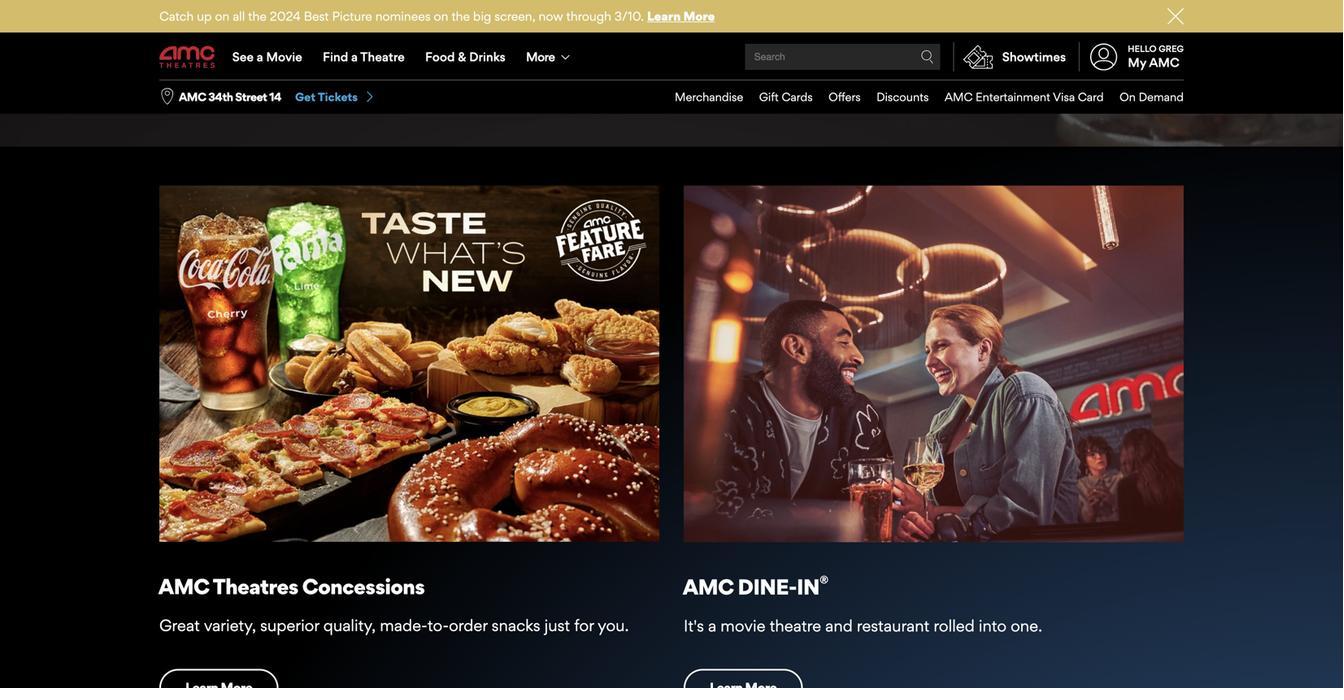 Task type: locate. For each thing, give the bounding box(es) containing it.
hello
[[1128, 43, 1157, 54]]

a for movie
[[257, 49, 263, 64]]

on demand link
[[1104, 81, 1184, 114]]

the right all
[[248, 9, 267, 24]]

0 horizontal spatial the
[[248, 9, 267, 24]]

catch up on all the 2024 best picture nominees on the big screen, now through 3/10. learn more
[[159, 9, 715, 24]]

movie
[[266, 49, 302, 64]]

order
[[449, 617, 488, 636]]

1 vertical spatial more
[[526, 49, 555, 64]]

a right "it's"
[[708, 617, 717, 636]]

amc inside 'amc dine-in ®'
[[683, 575, 734, 601]]

superior
[[260, 617, 319, 636]]

amc left 34th at the top left of the page
[[179, 90, 206, 104]]

amc logo image
[[159, 46, 216, 68], [159, 46, 216, 68]]

entertainment
[[976, 90, 1051, 104]]

on
[[215, 9, 230, 24], [434, 9, 449, 24]]

a inside 'link'
[[351, 49, 358, 64]]

merchandise link
[[659, 81, 744, 114]]

menu down submit search icon
[[659, 81, 1184, 114]]

amc
[[1150, 55, 1180, 70], [945, 90, 973, 104], [179, 90, 206, 104], [158, 574, 209, 600], [683, 575, 734, 601]]

feature fare image
[[159, 186, 660, 543]]

a
[[257, 49, 263, 64], [351, 49, 358, 64], [708, 617, 717, 636]]

gift cards link
[[744, 81, 813, 114]]

made-
[[380, 617, 428, 636]]

0 horizontal spatial a
[[257, 49, 263, 64]]

submit search icon image
[[921, 50, 934, 63]]

see a movie
[[232, 49, 302, 64]]

drinks
[[469, 49, 506, 64]]

find a theatre
[[323, 49, 405, 64]]

it's
[[684, 617, 704, 636]]

variety,
[[204, 617, 256, 636]]

the
[[248, 9, 267, 24], [452, 9, 470, 24]]

0 vertical spatial more
[[684, 9, 715, 24]]

3/10.
[[615, 9, 644, 24]]

best
[[304, 9, 329, 24]]

close this dialog image
[[1315, 657, 1332, 674]]

gift cards
[[759, 90, 813, 104]]

in
[[797, 575, 820, 601]]

amc inside button
[[179, 90, 206, 104]]

more
[[684, 9, 715, 24], [526, 49, 555, 64]]

learn more link
[[647, 9, 715, 24]]

movie
[[721, 617, 766, 636]]

amc up great
[[158, 574, 209, 600]]

2 horizontal spatial a
[[708, 617, 717, 636]]

1 horizontal spatial more
[[684, 9, 715, 24]]

on right nominees
[[434, 9, 449, 24]]

cards
[[782, 90, 813, 104]]

1 horizontal spatial on
[[434, 9, 449, 24]]

on demand
[[1120, 90, 1184, 104]]

1 horizontal spatial a
[[351, 49, 358, 64]]

more down now
[[526, 49, 555, 64]]

0 vertical spatial menu
[[159, 34, 1184, 80]]

big
[[473, 9, 492, 24]]

a right find
[[351, 49, 358, 64]]

1 the from the left
[[248, 9, 267, 24]]

a right see
[[257, 49, 263, 64]]

on left all
[[215, 9, 230, 24]]

more right learn
[[684, 9, 715, 24]]

menu
[[159, 34, 1184, 80], [659, 81, 1184, 114]]

amc inside hello greg my amc
[[1150, 55, 1180, 70]]

on
[[1120, 90, 1136, 104]]

amc 34th street 14 button
[[179, 89, 281, 105]]

0 horizontal spatial on
[[215, 9, 230, 24]]

food & drinks link
[[415, 34, 516, 80]]

catch
[[159, 9, 194, 24]]

amc down showtimes image
[[945, 90, 973, 104]]

0 horizontal spatial more
[[526, 49, 555, 64]]

now
[[539, 9, 563, 24]]

rolled
[[934, 617, 975, 636]]

screen,
[[495, 9, 536, 24]]

amc up "it's"
[[683, 575, 734, 601]]

showtimes
[[1003, 49, 1067, 64]]

it's a movie theatre and restaurant rolled into one.
[[684, 617, 1043, 636]]

showtimes link
[[954, 42, 1067, 72]]

offers link
[[813, 81, 861, 114]]

food
[[425, 49, 455, 64]]

amc entertainment visa card
[[945, 90, 1104, 104]]

1 vertical spatial menu
[[659, 81, 1184, 114]]

snacks
[[492, 617, 541, 636]]

great variety, superior quality, made-to-order snacks just for you.
[[159, 617, 629, 636]]

amc down greg on the top right of page
[[1150, 55, 1180, 70]]

amc dine-in ®
[[683, 573, 829, 601]]

menu down learn
[[159, 34, 1184, 80]]

into
[[979, 617, 1007, 636]]

get tickets link
[[295, 90, 376, 105]]

get tickets
[[295, 90, 358, 104]]

the left big
[[452, 9, 470, 24]]

find
[[323, 49, 348, 64]]

quality,
[[323, 617, 376, 636]]

®
[[820, 573, 829, 592]]

theatre
[[360, 49, 405, 64]]

1 horizontal spatial the
[[452, 9, 470, 24]]

my
[[1128, 55, 1147, 70]]



Task type: vqa. For each thing, say whether or not it's contained in the screenshot.
Pay with venmo icon
no



Task type: describe. For each thing, give the bounding box(es) containing it.
amc dine-in theatres image
[[684, 186, 1184, 543]]

user profile image
[[1081, 43, 1127, 70]]

more button
[[516, 34, 584, 80]]

visa
[[1053, 90, 1075, 104]]

to-
[[428, 617, 449, 636]]

go to my account page element
[[1080, 34, 1184, 80]]

food & drinks
[[425, 49, 506, 64]]

hello greg my amc
[[1128, 43, 1184, 70]]

menu containing merchandise
[[659, 81, 1184, 114]]

through
[[567, 9, 612, 24]]

34th
[[208, 90, 233, 104]]

street
[[235, 90, 267, 104]]

see a movie link
[[222, 34, 313, 80]]

2 on from the left
[[434, 9, 449, 24]]

2 the from the left
[[452, 9, 470, 24]]

showtimes image
[[955, 42, 1003, 72]]

amc for amc 34th street 14
[[179, 90, 206, 104]]

learn
[[647, 9, 681, 24]]

find a theatre link
[[313, 34, 415, 80]]

theatre
[[770, 617, 822, 636]]

amc 34th street 14
[[179, 90, 281, 104]]

restaurant
[[857, 617, 930, 636]]

dine-
[[738, 575, 797, 601]]

see
[[232, 49, 254, 64]]

1 on from the left
[[215, 9, 230, 24]]

tickets
[[318, 90, 358, 104]]

demand
[[1139, 90, 1184, 104]]

a for movie
[[708, 617, 717, 636]]

offers
[[829, 90, 861, 104]]

amc for amc entertainment visa card
[[945, 90, 973, 104]]

nominees
[[376, 9, 431, 24]]

more inside "more" button
[[526, 49, 555, 64]]

gift
[[759, 90, 779, 104]]

&
[[458, 49, 466, 64]]

amc entertainment visa card link
[[929, 81, 1104, 114]]

discounts link
[[861, 81, 929, 114]]

a for theatre
[[351, 49, 358, 64]]

for
[[574, 617, 594, 636]]

picture
[[332, 9, 372, 24]]

all
[[233, 9, 245, 24]]

concessions
[[302, 574, 425, 600]]

just
[[545, 617, 570, 636]]

discounts
[[877, 90, 929, 104]]

search the AMC website text field
[[752, 51, 921, 63]]

amc theatres concessions
[[158, 574, 425, 600]]

menu containing more
[[159, 34, 1184, 80]]

card
[[1078, 90, 1104, 104]]

greg
[[1159, 43, 1184, 54]]

one.
[[1011, 617, 1043, 636]]

great
[[159, 617, 200, 636]]

amc for amc theatres concessions
[[158, 574, 209, 600]]

theatres
[[213, 574, 298, 600]]

get
[[295, 90, 316, 104]]

and
[[826, 617, 853, 636]]

2024
[[270, 9, 301, 24]]

up
[[197, 9, 212, 24]]

14
[[269, 90, 281, 104]]

merchandise
[[675, 90, 744, 104]]

you.
[[598, 617, 629, 636]]



